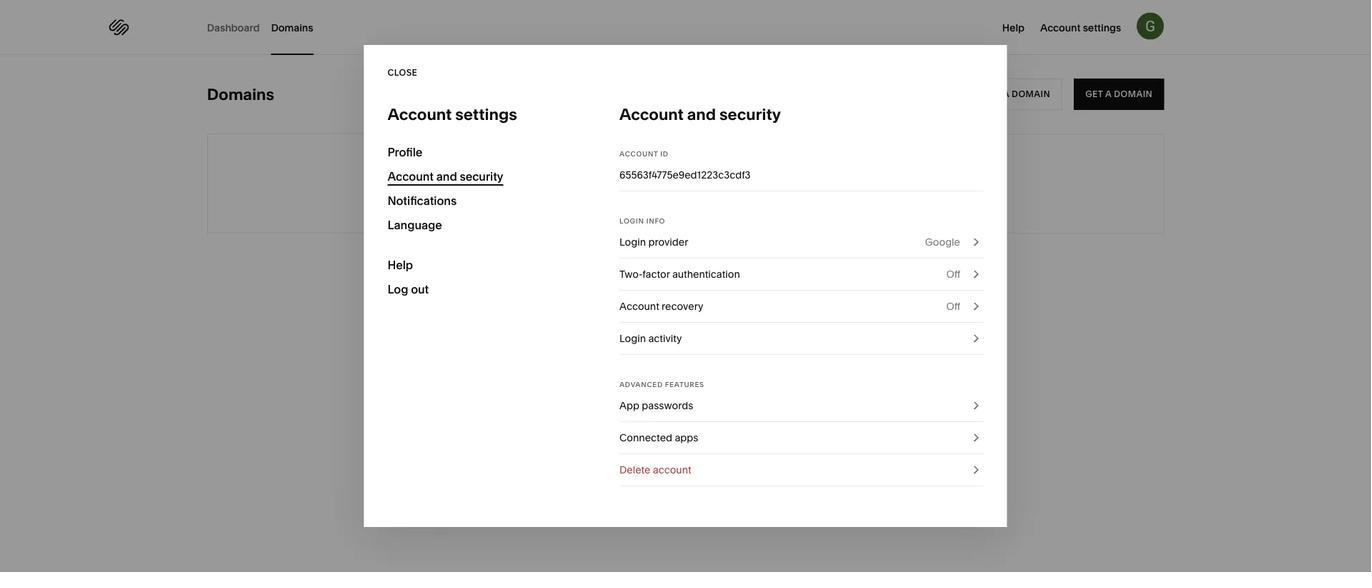 Task type: vqa. For each thing, say whether or not it's contained in the screenshot.
1st a from right
yes



Task type: describe. For each thing, give the bounding box(es) containing it.
language link
[[388, 213, 572, 237]]

app passwords link
[[619, 390, 984, 422]]

advanced
[[619, 380, 663, 389]]

account recovery
[[619, 301, 703, 313]]

a for get
[[1106, 89, 1112, 99]]

language
[[388, 218, 442, 232]]

profile link
[[388, 140, 572, 164]]

domain for get a domain
[[1115, 89, 1153, 99]]

advanced features
[[619, 380, 704, 389]]

notifications link
[[388, 189, 572, 213]]

no domains
[[640, 174, 731, 193]]

factor
[[642, 268, 670, 281]]

help link for account settings
[[1003, 20, 1025, 34]]

google
[[925, 236, 960, 248]]

65563f4775e9ed1223c3cdf3
[[619, 169, 751, 181]]

apps
[[675, 432, 698, 444]]

1 vertical spatial and
[[437, 169, 457, 183]]

passwords
[[642, 400, 693, 412]]

login activity link
[[619, 323, 984, 355]]

out
[[411, 282, 429, 296]]

a for transfer
[[1004, 89, 1010, 99]]

log
[[388, 282, 408, 296]]

close
[[388, 67, 418, 78]]

domains inside 'tab list'
[[271, 21, 313, 34]]

authentication
[[672, 268, 740, 281]]

delete account link
[[619, 455, 984, 486]]

dashboard button
[[207, 0, 260, 55]]

login info
[[619, 217, 665, 225]]

domain for transfer a domain
[[1012, 89, 1051, 99]]

dashboard
[[207, 21, 260, 34]]

recovery
[[662, 301, 703, 313]]

id
[[660, 149, 669, 158]]

transfer a domain link
[[942, 79, 1063, 110]]

off for account recovery
[[946, 301, 960, 313]]

delete
[[619, 464, 650, 476]]

login for login info
[[619, 217, 644, 225]]

connected apps
[[619, 432, 698, 444]]

connected apps link
[[619, 422, 984, 454]]

info
[[646, 217, 665, 225]]

two-
[[619, 268, 643, 281]]



Task type: locate. For each thing, give the bounding box(es) containing it.
1 vertical spatial help
[[388, 258, 413, 272]]

app passwords
[[619, 400, 693, 412]]

1 login from the top
[[619, 217, 644, 225]]

login left info at the left of page
[[619, 217, 644, 225]]

domains
[[271, 21, 313, 34], [207, 85, 274, 104]]

get a domain
[[1086, 89, 1153, 99]]

a right get
[[1106, 89, 1112, 99]]

a
[[1004, 89, 1010, 99], [1106, 89, 1112, 99]]

help left the account settings link
[[1003, 22, 1025, 34]]

0 vertical spatial off
[[946, 268, 960, 281]]

1 horizontal spatial account and security
[[619, 105, 781, 124]]

activity
[[648, 333, 682, 345]]

0 horizontal spatial and
[[437, 169, 457, 183]]

help for log
[[388, 258, 413, 272]]

1 horizontal spatial settings
[[1083, 22, 1122, 34]]

settings
[[1083, 22, 1122, 34], [456, 105, 517, 124]]

2 off from the top
[[946, 301, 960, 313]]

delete account
[[619, 464, 691, 476]]

1 off from the top
[[946, 268, 960, 281]]

security
[[719, 105, 781, 124], [460, 169, 504, 183]]

1 vertical spatial security
[[460, 169, 504, 183]]

help link
[[1003, 20, 1025, 34], [388, 253, 572, 277]]

account settings up get
[[1041, 22, 1122, 34]]

domains down dashboard
[[207, 85, 274, 104]]

tab list containing dashboard
[[207, 0, 325, 55]]

0 horizontal spatial a
[[1004, 89, 1010, 99]]

tab list
[[207, 0, 325, 55]]

domains right dashboard
[[271, 21, 313, 34]]

account id
[[619, 149, 669, 158]]

1 horizontal spatial security
[[719, 105, 781, 124]]

0 vertical spatial domains
[[271, 21, 313, 34]]

notifications
[[388, 194, 457, 208]]

transfer a domain
[[954, 89, 1051, 99]]

login left activity
[[619, 333, 646, 345]]

2 vertical spatial login
[[619, 333, 646, 345]]

0 vertical spatial account and security
[[619, 105, 781, 124]]

app
[[619, 400, 639, 412]]

0 horizontal spatial account settings
[[388, 105, 517, 124]]

login activity
[[619, 333, 682, 345]]

1 domain from the left
[[1012, 89, 1051, 99]]

1 a from the left
[[1004, 89, 1010, 99]]

help link down language link
[[388, 253, 572, 277]]

account and security link
[[388, 164, 572, 189]]

login
[[619, 217, 644, 225], [619, 236, 646, 248], [619, 333, 646, 345]]

settings up get
[[1083, 22, 1122, 34]]

two-factor authentication
[[619, 268, 740, 281]]

0 vertical spatial security
[[719, 105, 781, 124]]

1 horizontal spatial account settings
[[1041, 22, 1122, 34]]

0 vertical spatial settings
[[1083, 22, 1122, 34]]

1 horizontal spatial and
[[687, 105, 716, 124]]

1 vertical spatial domains
[[207, 85, 274, 104]]

2 login from the top
[[619, 236, 646, 248]]

no
[[640, 174, 662, 193]]

login for login activity
[[619, 333, 646, 345]]

0 horizontal spatial security
[[460, 169, 504, 183]]

account settings link
[[1041, 20, 1122, 34]]

1 vertical spatial off
[[946, 301, 960, 313]]

0 vertical spatial login
[[619, 217, 644, 225]]

and
[[687, 105, 716, 124], [437, 169, 457, 183]]

domains
[[666, 174, 731, 193]]

transfer
[[954, 89, 1001, 99]]

domain right get
[[1115, 89, 1153, 99]]

log out link
[[388, 277, 572, 302]]

close button
[[388, 45, 418, 100]]

help up log
[[388, 258, 413, 272]]

login inside "link"
[[619, 333, 646, 345]]

account and security
[[619, 105, 781, 124], [388, 169, 504, 183]]

account
[[653, 464, 691, 476]]

off for two-factor authentication
[[946, 268, 960, 281]]

profile
[[388, 145, 423, 159]]

1 vertical spatial settings
[[456, 105, 517, 124]]

account and security up notifications
[[388, 169, 504, 183]]

domain
[[1012, 89, 1051, 99], [1115, 89, 1153, 99]]

help link for log out
[[388, 253, 572, 277]]

0 horizontal spatial settings
[[456, 105, 517, 124]]

0 horizontal spatial help link
[[388, 253, 572, 277]]

0 vertical spatial help
[[1003, 22, 1025, 34]]

domain right transfer
[[1012, 89, 1051, 99]]

get a domain link
[[1074, 79, 1165, 110]]

3 login from the top
[[619, 333, 646, 345]]

off
[[946, 268, 960, 281], [946, 301, 960, 313]]

account settings
[[1041, 22, 1122, 34], [388, 105, 517, 124]]

1 horizontal spatial help
[[1003, 22, 1025, 34]]

get
[[1086, 89, 1104, 99]]

help link left the account settings link
[[1003, 20, 1025, 34]]

1 horizontal spatial domain
[[1115, 89, 1153, 99]]

account and security up id
[[619, 105, 781, 124]]

a right transfer
[[1004, 89, 1010, 99]]

0 horizontal spatial account and security
[[388, 169, 504, 183]]

1 vertical spatial login
[[619, 236, 646, 248]]

2 a from the left
[[1106, 89, 1112, 99]]

2 domain from the left
[[1115, 89, 1153, 99]]

account
[[1041, 22, 1081, 34], [388, 105, 452, 124], [619, 105, 684, 124], [619, 149, 658, 158], [388, 169, 434, 183], [619, 301, 659, 313]]

and up 65563f4775e9ed1223c3cdf3
[[687, 105, 716, 124]]

0 horizontal spatial domain
[[1012, 89, 1051, 99]]

features
[[665, 380, 704, 389]]

1 horizontal spatial a
[[1106, 89, 1112, 99]]

connected
[[619, 432, 672, 444]]

login provider
[[619, 236, 688, 248]]

log out
[[388, 282, 429, 296]]

0 vertical spatial account settings
[[1041, 22, 1122, 34]]

1 vertical spatial account and security
[[388, 169, 504, 183]]

login for login provider
[[619, 236, 646, 248]]

account settings up profile link
[[388, 105, 517, 124]]

settings up profile link
[[456, 105, 517, 124]]

provider
[[648, 236, 688, 248]]

login down login info
[[619, 236, 646, 248]]

0 vertical spatial help link
[[1003, 20, 1025, 34]]

domains button
[[271, 0, 313, 55]]

1 vertical spatial account settings
[[388, 105, 517, 124]]

1 vertical spatial help link
[[388, 253, 572, 277]]

1 horizontal spatial help link
[[1003, 20, 1025, 34]]

0 horizontal spatial help
[[388, 258, 413, 272]]

help for account
[[1003, 22, 1025, 34]]

0 vertical spatial and
[[687, 105, 716, 124]]

help
[[1003, 22, 1025, 34], [388, 258, 413, 272]]

and up notifications
[[437, 169, 457, 183]]



